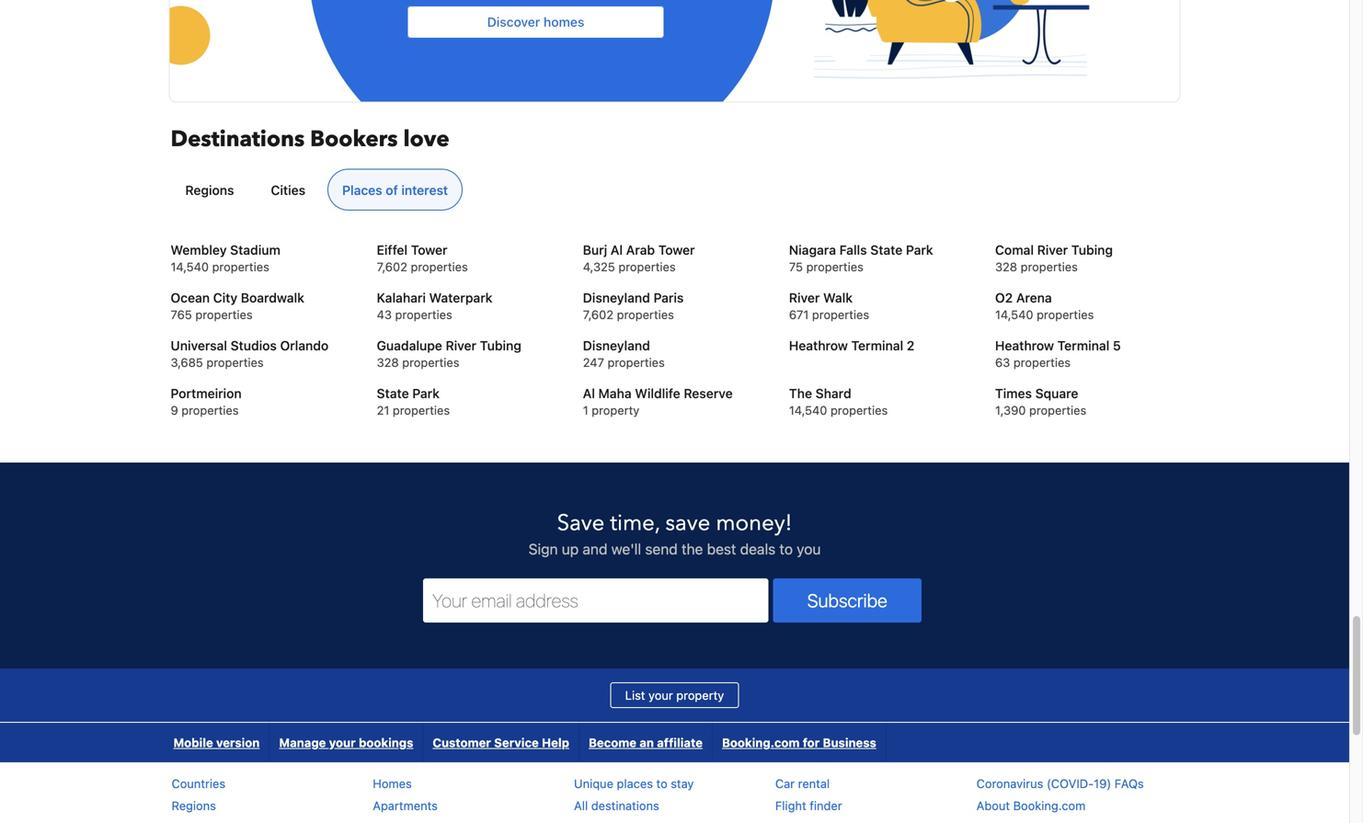 Task type: vqa. For each thing, say whether or not it's contained in the screenshot.


Task type: locate. For each thing, give the bounding box(es) containing it.
7,602 inside disneyland paris 7,602 properties
[[583, 308, 614, 322]]

0 vertical spatial river
[[1038, 242, 1069, 258]]

apartments
[[373, 799, 438, 813]]

1 vertical spatial regions
[[172, 799, 216, 813]]

1 horizontal spatial your
[[649, 689, 673, 703]]

terminal
[[852, 338, 904, 353], [1058, 338, 1110, 353]]

1 vertical spatial booking.com
[[1014, 799, 1086, 813]]

properties inside wembley stadium 14,540 properties
[[212, 260, 270, 274]]

1 vertical spatial 7,602
[[583, 308, 614, 322]]

2
[[907, 338, 915, 353]]

properties inside disneyland paris 7,602 properties
[[617, 308, 674, 322]]

wildlife
[[635, 386, 681, 401]]

park inside "niagara falls state park 75 properties"
[[906, 242, 934, 258]]

disneyland paris link
[[583, 289, 767, 307]]

1 heathrow from the left
[[790, 338, 848, 353]]

14,540 down o2
[[996, 308, 1034, 322]]

heathrow up 63
[[996, 338, 1055, 353]]

orlando
[[280, 338, 329, 353]]

countries link
[[172, 777, 226, 791]]

0 horizontal spatial property
[[592, 404, 640, 417]]

your for manage
[[329, 736, 356, 750]]

properties down 'city'
[[195, 308, 253, 322]]

manage
[[279, 736, 326, 750]]

0 vertical spatial tubing
[[1072, 242, 1114, 258]]

1 vertical spatial al
[[583, 386, 595, 401]]

tubing inside comal river tubing 328 properties
[[1072, 242, 1114, 258]]

regions down countries link
[[172, 799, 216, 813]]

property
[[592, 404, 640, 417], [677, 689, 725, 703]]

state inside "niagara falls state park 75 properties"
[[871, 242, 903, 258]]

tab list
[[163, 169, 1179, 212]]

to inside save time, save money! sign up and we'll send the best deals to you
[[780, 541, 793, 558]]

0 horizontal spatial terminal
[[852, 338, 904, 353]]

to left the stay
[[657, 777, 668, 791]]

7,602 down eiffel
[[377, 260, 408, 274]]

places
[[617, 777, 653, 791]]

coronavirus
[[977, 777, 1044, 791]]

river
[[1038, 242, 1069, 258], [790, 290, 820, 306], [446, 338, 477, 353]]

14,540 for wembley
[[171, 260, 209, 274]]

0 horizontal spatial tower
[[411, 242, 448, 258]]

burj al arab tower link
[[583, 241, 767, 259]]

1 horizontal spatial tower
[[659, 242, 695, 258]]

properties down walk
[[813, 308, 870, 322]]

0 horizontal spatial al
[[583, 386, 595, 401]]

1 horizontal spatial heathrow
[[996, 338, 1055, 353]]

properties inside portmeirion 9 properties
[[182, 404, 239, 417]]

to
[[780, 541, 793, 558], [657, 777, 668, 791]]

2 horizontal spatial 14,540
[[996, 308, 1034, 322]]

property inside al maha wildlife reserve 1 property
[[592, 404, 640, 417]]

tubing down kalahari waterpark link
[[480, 338, 522, 353]]

your right manage
[[329, 736, 356, 750]]

0 horizontal spatial river
[[446, 338, 477, 353]]

14,540 down the
[[790, 404, 828, 417]]

homes
[[544, 14, 585, 29]]

1 vertical spatial park
[[413, 386, 440, 401]]

places of interest button
[[328, 169, 463, 211]]

1 horizontal spatial tubing
[[1072, 242, 1114, 258]]

1 terminal from the left
[[852, 338, 904, 353]]

tubing for comal river tubing
[[1072, 242, 1114, 258]]

booking.com
[[722, 736, 800, 750], [1014, 799, 1086, 813]]

1 horizontal spatial 7,602
[[583, 308, 614, 322]]

14,540 inside wembley stadium 14,540 properties
[[171, 260, 209, 274]]

0 vertical spatial booking.com
[[722, 736, 800, 750]]

7,602 up the disneyland 247 properties
[[583, 308, 614, 322]]

comal river tubing 328 properties
[[996, 242, 1114, 274]]

disneyland down 4,325
[[583, 290, 651, 306]]

your inside navigation
[[329, 736, 356, 750]]

discover homes link
[[151, 0, 1180, 179]]

river right comal
[[1038, 242, 1069, 258]]

1 vertical spatial 328
[[377, 356, 399, 369]]

0 horizontal spatial 14,540
[[171, 260, 209, 274]]

river inside guadalupe river tubing 328 properties
[[446, 338, 477, 353]]

tab list containing regions
[[163, 169, 1179, 212]]

properties down kalahari
[[395, 308, 453, 322]]

0 horizontal spatial your
[[329, 736, 356, 750]]

1 horizontal spatial terminal
[[1058, 338, 1110, 353]]

properties down o2 arena link
[[1037, 308, 1095, 322]]

al up the 1
[[583, 386, 595, 401]]

regions inside countries regions
[[172, 799, 216, 813]]

portmeirion link
[[171, 385, 354, 403]]

properties inside comal river tubing 328 properties
[[1021, 260, 1078, 274]]

2 horizontal spatial river
[[1038, 242, 1069, 258]]

1 horizontal spatial al
[[611, 242, 623, 258]]

river up 671
[[790, 290, 820, 306]]

9
[[171, 404, 178, 417]]

1 vertical spatial your
[[329, 736, 356, 750]]

arab
[[626, 242, 655, 258]]

state park 21 properties
[[377, 386, 450, 417]]

1 vertical spatial river
[[790, 290, 820, 306]]

671
[[790, 308, 809, 322]]

1 vertical spatial tubing
[[480, 338, 522, 353]]

1 vertical spatial disneyland
[[583, 338, 651, 353]]

navigation containing mobile version
[[164, 723, 887, 763]]

0 horizontal spatial park
[[413, 386, 440, 401]]

2 vertical spatial river
[[446, 338, 477, 353]]

booking.com inside 'coronavirus (covid-19) faqs about booking.com'
[[1014, 799, 1086, 813]]

properties up maha
[[608, 356, 665, 369]]

kalahari waterpark 43 properties
[[377, 290, 493, 322]]

state right falls
[[871, 242, 903, 258]]

2 disneyland from the top
[[583, 338, 651, 353]]

your for list
[[649, 689, 673, 703]]

properties inside times square 1,390 properties
[[1030, 404, 1087, 417]]

328 down comal
[[996, 260, 1018, 274]]

properties right 21
[[393, 404, 450, 417]]

1 horizontal spatial 14,540
[[790, 404, 828, 417]]

disneyland up 247
[[583, 338, 651, 353]]

tower right arab
[[659, 242, 695, 258]]

328 down guadalupe
[[377, 356, 399, 369]]

state up 21
[[377, 386, 409, 401]]

property down maha
[[592, 404, 640, 417]]

and
[[583, 541, 608, 558]]

properties down the eiffel tower link
[[411, 260, 468, 274]]

destinations bookers love
[[171, 124, 450, 155]]

flight finder link
[[776, 799, 843, 813]]

heathrow for heathrow terminal 5 63 properties
[[996, 338, 1055, 353]]

1 disneyland from the top
[[583, 290, 651, 306]]

about booking.com link
[[977, 799, 1086, 813]]

become
[[589, 736, 637, 750]]

tubing up o2 arena link
[[1072, 242, 1114, 258]]

properties inside river walk 671 properties
[[813, 308, 870, 322]]

0 vertical spatial to
[[780, 541, 793, 558]]

river down kalahari waterpark 43 properties
[[446, 338, 477, 353]]

the
[[790, 386, 813, 401]]

countries regions
[[172, 777, 226, 813]]

properties inside o2 arena 14,540 properties
[[1037, 308, 1095, 322]]

2 tower from the left
[[659, 242, 695, 258]]

disneyland inside the disneyland 247 properties
[[583, 338, 651, 353]]

list your property
[[626, 689, 725, 703]]

properties up square
[[1014, 356, 1071, 369]]

terminal left 2
[[852, 338, 904, 353]]

properties down portmeirion at left top
[[182, 404, 239, 417]]

regions down destinations
[[185, 183, 234, 198]]

328 inside guadalupe river tubing 328 properties
[[377, 356, 399, 369]]

43
[[377, 308, 392, 322]]

7,602 for eiffel tower
[[377, 260, 408, 274]]

to left you
[[780, 541, 793, 558]]

4,325
[[583, 260, 616, 274]]

14,540 inside the shard 14,540 properties
[[790, 404, 828, 417]]

times square 1,390 properties
[[996, 386, 1087, 417]]

we'll
[[612, 541, 642, 558]]

properties down falls
[[807, 260, 864, 274]]

0 vertical spatial 7,602
[[377, 260, 408, 274]]

0 vertical spatial regions
[[185, 183, 234, 198]]

state
[[871, 242, 903, 258], [377, 386, 409, 401]]

kalahari
[[377, 290, 426, 306]]

0 horizontal spatial 328
[[377, 356, 399, 369]]

properties down arab
[[619, 260, 676, 274]]

park down guadalupe river tubing 328 properties
[[413, 386, 440, 401]]

tubing inside guadalupe river tubing 328 properties
[[480, 338, 522, 353]]

heathrow down 671
[[790, 338, 848, 353]]

regions
[[185, 183, 234, 198], [172, 799, 216, 813]]

cities
[[271, 183, 306, 198]]

city
[[213, 290, 238, 306]]

328 for guadalupe river tubing
[[377, 356, 399, 369]]

mobile
[[173, 736, 213, 750]]

1 horizontal spatial state
[[871, 242, 903, 258]]

14,540 down wembley at top left
[[171, 260, 209, 274]]

al
[[611, 242, 623, 258], [583, 386, 595, 401]]

heathrow
[[790, 338, 848, 353], [996, 338, 1055, 353]]

tower
[[411, 242, 448, 258], [659, 242, 695, 258]]

for
[[803, 736, 820, 750]]

1 horizontal spatial property
[[677, 689, 725, 703]]

0 vertical spatial state
[[871, 242, 903, 258]]

your right list
[[649, 689, 673, 703]]

1 horizontal spatial to
[[780, 541, 793, 558]]

2 terminal from the left
[[1058, 338, 1110, 353]]

park up river walk link
[[906, 242, 934, 258]]

1 vertical spatial to
[[657, 777, 668, 791]]

ocean
[[171, 290, 210, 306]]

countries
[[172, 777, 226, 791]]

booking.com down coronavirus (covid-19) faqs link
[[1014, 799, 1086, 813]]

properties inside the eiffel tower 7,602 properties
[[411, 260, 468, 274]]

bookings
[[359, 736, 414, 750]]

tubing for guadalupe river tubing
[[480, 338, 522, 353]]

tower inside the eiffel tower 7,602 properties
[[411, 242, 448, 258]]

faqs
[[1115, 777, 1145, 791]]

1 tower from the left
[[411, 242, 448, 258]]

booking.com inside 'link'
[[722, 736, 800, 750]]

car rental flight finder
[[776, 777, 843, 813]]

properties down paris
[[617, 308, 674, 322]]

7,602 inside the eiffel tower 7,602 properties
[[377, 260, 408, 274]]

0 vertical spatial your
[[649, 689, 673, 703]]

2 vertical spatial 14,540
[[790, 404, 828, 417]]

river inside river walk 671 properties
[[790, 290, 820, 306]]

1 horizontal spatial 328
[[996, 260, 1018, 274]]

1 horizontal spatial booking.com
[[1014, 799, 1086, 813]]

disneyland
[[583, 290, 651, 306], [583, 338, 651, 353]]

0 vertical spatial 328
[[996, 260, 1018, 274]]

328 inside comal river tubing 328 properties
[[996, 260, 1018, 274]]

properties inside guadalupe river tubing 328 properties
[[402, 356, 460, 369]]

0 horizontal spatial 7,602
[[377, 260, 408, 274]]

1 horizontal spatial park
[[906, 242, 934, 258]]

properties down guadalupe
[[402, 356, 460, 369]]

0 vertical spatial al
[[611, 242, 623, 258]]

2 heathrow from the left
[[996, 338, 1055, 353]]

0 vertical spatial disneyland
[[583, 290, 651, 306]]

eiffel tower 7,602 properties
[[377, 242, 468, 274]]

save
[[557, 508, 605, 539]]

0 vertical spatial property
[[592, 404, 640, 417]]

booking.com up car
[[722, 736, 800, 750]]

properties up arena
[[1021, 260, 1078, 274]]

your
[[649, 689, 673, 703], [329, 736, 356, 750]]

flight
[[776, 799, 807, 813]]

tower right eiffel
[[411, 242, 448, 258]]

properties down stadium
[[212, 260, 270, 274]]

properties down the shard link
[[831, 404, 888, 417]]

deals
[[740, 541, 776, 558]]

0 vertical spatial park
[[906, 242, 934, 258]]

heathrow terminal 2
[[790, 338, 915, 353]]

0 horizontal spatial heathrow
[[790, 338, 848, 353]]

properties inside universal studios orlando 3,685 properties
[[206, 356, 264, 369]]

al right burj
[[611, 242, 623, 258]]

terminal left 5
[[1058, 338, 1110, 353]]

river inside comal river tubing 328 properties
[[1038, 242, 1069, 258]]

list
[[626, 689, 646, 703]]

disneyland paris 7,602 properties
[[583, 290, 684, 322]]

0 horizontal spatial state
[[377, 386, 409, 401]]

save time, save money! sign up and we'll send the best deals to you
[[529, 508, 821, 558]]

kalahari waterpark link
[[377, 289, 561, 307]]

the shard 14,540 properties
[[790, 386, 888, 417]]

1 vertical spatial state
[[377, 386, 409, 401]]

properties down studios
[[206, 356, 264, 369]]

coronavirus (covid-19) faqs about booking.com
[[977, 777, 1145, 813]]

0 horizontal spatial tubing
[[480, 338, 522, 353]]

1 horizontal spatial river
[[790, 290, 820, 306]]

0 vertical spatial 14,540
[[171, 260, 209, 274]]

properties down square
[[1030, 404, 1087, 417]]

1 vertical spatial property
[[677, 689, 725, 703]]

1 vertical spatial 14,540
[[996, 308, 1034, 322]]

property up affiliate
[[677, 689, 725, 703]]

0 horizontal spatial booking.com
[[722, 736, 800, 750]]

park inside state park 21 properties
[[413, 386, 440, 401]]

heathrow inside heathrow terminal 5 63 properties
[[996, 338, 1055, 353]]

save time, save money! footer
[[0, 462, 1350, 824]]

regions link
[[172, 799, 216, 813]]

0 horizontal spatial to
[[657, 777, 668, 791]]

disneyland inside disneyland paris 7,602 properties
[[583, 290, 651, 306]]

terminal inside heathrow terminal 5 63 properties
[[1058, 338, 1110, 353]]

square
[[1036, 386, 1079, 401]]

of
[[386, 183, 398, 198]]

navigation
[[164, 723, 887, 763]]

all
[[574, 799, 588, 813]]

reserve
[[684, 386, 733, 401]]

places
[[342, 183, 383, 198]]

14,540 inside o2 arena 14,540 properties
[[996, 308, 1034, 322]]

up
[[562, 541, 579, 558]]



Task type: describe. For each thing, give the bounding box(es) containing it.
niagara
[[790, 242, 837, 258]]

falls
[[840, 242, 868, 258]]

properties inside the shard 14,540 properties
[[831, 404, 888, 417]]

unique places to stay link
[[574, 777, 694, 791]]

wembley stadium 14,540 properties
[[171, 242, 281, 274]]

al inside al maha wildlife reserve 1 property
[[583, 386, 595, 401]]

niagara falls state park link
[[790, 241, 973, 259]]

customer service help
[[433, 736, 570, 750]]

walk
[[824, 290, 853, 306]]

heathrow for heathrow terminal 2
[[790, 338, 848, 353]]

765
[[171, 308, 192, 322]]

maha
[[599, 386, 632, 401]]

properties inside burj al arab tower 4,325 properties
[[619, 260, 676, 274]]

disneyland for 247
[[583, 338, 651, 353]]

you
[[797, 541, 821, 558]]

state park link
[[377, 385, 561, 403]]

river walk link
[[790, 289, 973, 307]]

car rental link
[[776, 777, 830, 791]]

affiliate
[[657, 736, 703, 750]]

al maha wildlife reserve 1 property
[[583, 386, 733, 417]]

properties inside state park 21 properties
[[393, 404, 450, 417]]

state inside state park 21 properties
[[377, 386, 409, 401]]

apartments link
[[373, 799, 438, 813]]

regions inside button
[[185, 183, 234, 198]]

al inside burj al arab tower 4,325 properties
[[611, 242, 623, 258]]

eiffel
[[377, 242, 408, 258]]

version
[[216, 736, 260, 750]]

portmeirion
[[171, 386, 242, 401]]

ocean city boardwalk link
[[171, 289, 354, 307]]

properties inside "niagara falls state park 75 properties"
[[807, 260, 864, 274]]

mobile version
[[173, 736, 260, 750]]

list your property link
[[611, 683, 739, 709]]

mobile version link
[[164, 723, 269, 763]]

properties inside heathrow terminal 5 63 properties
[[1014, 356, 1071, 369]]

help
[[542, 736, 570, 750]]

o2
[[996, 290, 1013, 306]]

niagara falls state park 75 properties
[[790, 242, 934, 274]]

regions button
[[171, 169, 249, 211]]

become an affiliate link
[[580, 723, 712, 763]]

21
[[377, 404, 390, 417]]

arena
[[1017, 290, 1053, 306]]

o2 arena 14,540 properties
[[996, 290, 1095, 322]]

burj
[[583, 242, 608, 258]]

booking.com for business link
[[713, 723, 886, 763]]

o2 arena link
[[996, 289, 1179, 307]]

properties inside kalahari waterpark 43 properties
[[395, 308, 453, 322]]

rental
[[799, 777, 830, 791]]

an
[[640, 736, 654, 750]]

3,685
[[171, 356, 203, 369]]

burj al arab tower 4,325 properties
[[583, 242, 695, 274]]

14,540 for o2
[[996, 308, 1034, 322]]

guadalupe
[[377, 338, 443, 353]]

to inside unique places to stay all destinations
[[657, 777, 668, 791]]

1,390
[[996, 404, 1027, 417]]

19)
[[1094, 777, 1112, 791]]

money!
[[716, 508, 793, 539]]

universal studios orlando 3,685 properties
[[171, 338, 329, 369]]

properties inside ocean city boardwalk 765 properties
[[195, 308, 253, 322]]

manage your bookings
[[279, 736, 414, 750]]

unique
[[574, 777, 614, 791]]

eiffel tower link
[[377, 241, 561, 259]]

navigation inside save time, save money! footer
[[164, 723, 887, 763]]

terminal for 5
[[1058, 338, 1110, 353]]

business
[[823, 736, 877, 750]]

unique places to stay all destinations
[[574, 777, 694, 813]]

disneyland link
[[583, 337, 767, 355]]

discover homes
[[487, 14, 585, 29]]

studios
[[231, 338, 277, 353]]

wembley
[[171, 242, 227, 258]]

5
[[1114, 338, 1122, 353]]

property inside the list your property link
[[677, 689, 725, 703]]

guadalupe river tubing 328 properties
[[377, 338, 522, 369]]

63
[[996, 356, 1011, 369]]

shard
[[816, 386, 852, 401]]

heathrow terminal 2 link
[[790, 337, 973, 355]]

14,540 for the
[[790, 404, 828, 417]]

properties inside the disneyland 247 properties
[[608, 356, 665, 369]]

homes
[[373, 777, 412, 791]]

7,602 for disneyland paris
[[583, 308, 614, 322]]

homes link
[[373, 777, 412, 791]]

river for guadalupe river tubing
[[446, 338, 477, 353]]

disneyland 247 properties
[[583, 338, 665, 369]]

customer service help link
[[424, 723, 579, 763]]

disneyland for paris
[[583, 290, 651, 306]]

discover
[[487, 14, 541, 29]]

times square link
[[996, 385, 1179, 403]]

subscribe button
[[774, 579, 922, 623]]

universal
[[171, 338, 227, 353]]

coronavirus (covid-19) faqs link
[[977, 777, 1145, 791]]

send
[[645, 541, 678, 558]]

river for comal river tubing
[[1038, 242, 1069, 258]]

tower inside burj al arab tower 4,325 properties
[[659, 242, 695, 258]]

heathrow terminal 5 link
[[996, 337, 1179, 355]]

(covid-
[[1047, 777, 1094, 791]]

stadium
[[230, 242, 281, 258]]

stay
[[671, 777, 694, 791]]

247
[[583, 356, 605, 369]]

terminal for 2
[[852, 338, 904, 353]]

75
[[790, 260, 803, 274]]

328 for comal river tubing
[[996, 260, 1018, 274]]

Your email address email field
[[423, 579, 769, 623]]

waterpark
[[429, 290, 493, 306]]

wembley stadium link
[[171, 241, 354, 259]]

sign
[[529, 541, 558, 558]]

destinations
[[171, 124, 305, 155]]



